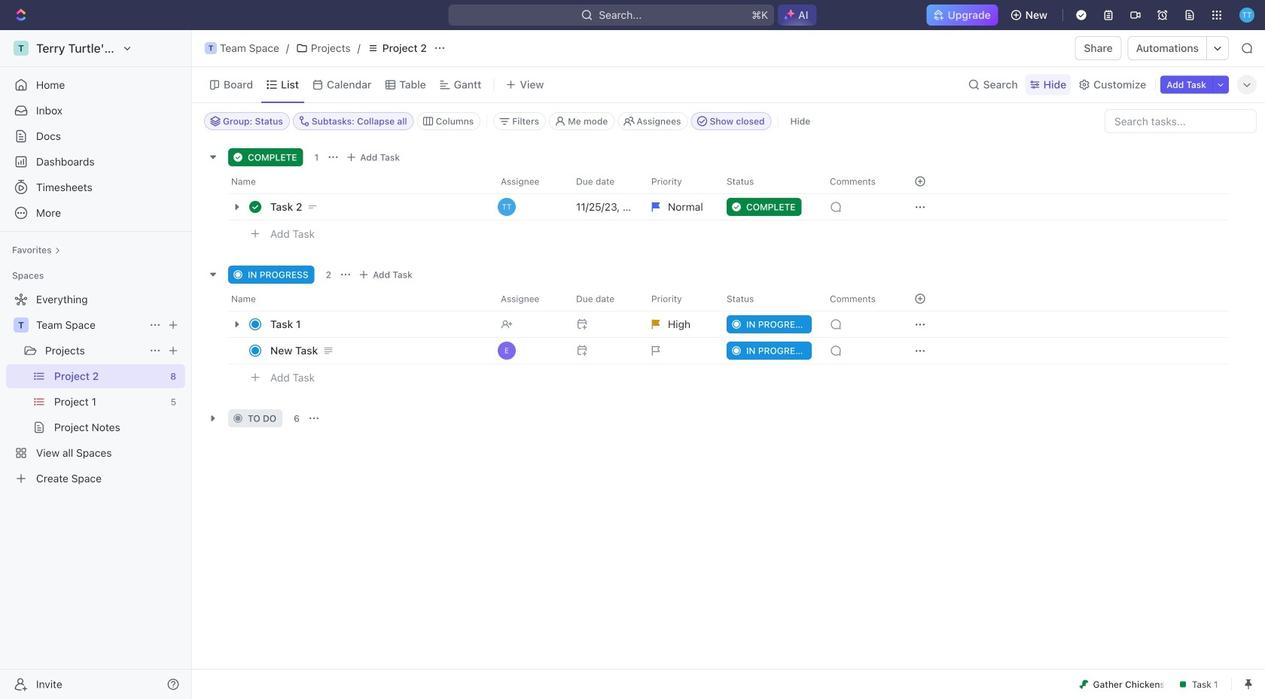Task type: vqa. For each thing, say whether or not it's contained in the screenshot.
James Peterson'S Workspace, , Element
no



Task type: locate. For each thing, give the bounding box(es) containing it.
1 horizontal spatial team space, , element
[[205, 42, 217, 54]]

1 vertical spatial team space, , element
[[14, 318, 29, 333]]

tree
[[6, 288, 185, 491]]

0 vertical spatial team space, , element
[[205, 42, 217, 54]]

team space, , element
[[205, 42, 217, 54], [14, 318, 29, 333]]

0 horizontal spatial team space, , element
[[14, 318, 29, 333]]

drumstick bite image
[[1080, 681, 1089, 690]]



Task type: describe. For each thing, give the bounding box(es) containing it.
Search tasks... text field
[[1106, 110, 1256, 133]]

tree inside sidebar navigation
[[6, 288, 185, 491]]

terry turtle's workspace, , element
[[14, 41, 29, 56]]

sidebar navigation
[[0, 30, 195, 700]]



